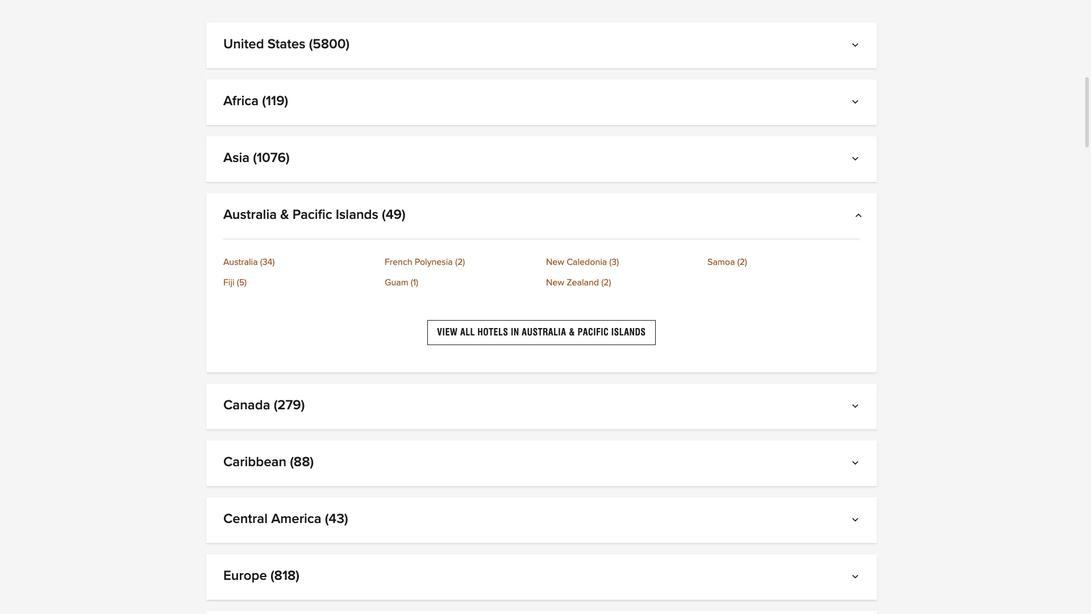 Task type: describe. For each thing, give the bounding box(es) containing it.
new for new caledonia (3)
[[546, 258, 565, 267]]

new caledonia (3)
[[546, 258, 619, 267]]

view all hotels in australia & pacific islands link
[[428, 320, 656, 345]]

fiji
[[223, 278, 235, 287]]

canada
[[223, 399, 270, 412]]

europe
[[223, 569, 267, 583]]

australia & pacific islands (49)
[[223, 208, 406, 222]]

arrow down image for africa (119)
[[855, 99, 860, 108]]

america
[[271, 513, 322, 526]]

(119)
[[262, 94, 288, 108]]

french polynesia (2)
[[385, 258, 465, 267]]

fiji (5)
[[223, 278, 247, 287]]

french polynesia (2) link
[[385, 258, 537, 267]]

australia (34) link
[[223, 258, 376, 267]]

arrow down image for canada (279)
[[855, 403, 860, 412]]

1 vertical spatial pacific
[[578, 327, 609, 338]]

zealand
[[567, 278, 599, 287]]

new zealand (2)
[[546, 278, 612, 287]]

(34)
[[260, 258, 275, 267]]

arrow down image for asia (1076)
[[855, 156, 860, 165]]

(1)
[[411, 278, 419, 287]]

samoa
[[708, 258, 735, 267]]

(88)
[[290, 456, 314, 469]]

africa (119)
[[223, 94, 288, 108]]

2 vertical spatial australia
[[522, 327, 567, 338]]

united states (5800)
[[223, 38, 350, 51]]

states
[[268, 38, 306, 51]]

arrow down image for europe (818)
[[855, 574, 860, 583]]

new zealand (2) link
[[546, 278, 699, 287]]

(3)
[[610, 258, 619, 267]]

(279)
[[274, 399, 305, 412]]

caribbean (88)
[[223, 456, 314, 469]]

canada (279)
[[223, 399, 305, 412]]



Task type: vqa. For each thing, say whether or not it's contained in the screenshot.
top &
yes



Task type: locate. For each thing, give the bounding box(es) containing it.
caribbean
[[223, 456, 287, 469]]

(2)
[[455, 258, 465, 267], [738, 258, 748, 267], [602, 278, 612, 287]]

arrow down image
[[855, 42, 860, 51], [855, 403, 860, 412], [855, 574, 860, 583]]

arrow down image for caribbean (88)
[[855, 460, 860, 469]]

islands left (49)
[[336, 208, 379, 222]]

guam
[[385, 278, 409, 287]]

(818)
[[271, 569, 300, 583]]

0 vertical spatial arrow down image
[[855, 42, 860, 51]]

arrow down image for united states (5800)
[[855, 42, 860, 51]]

3 arrow down image from the top
[[855, 574, 860, 583]]

polynesia
[[415, 258, 453, 267]]

1 arrow down image from the top
[[855, 42, 860, 51]]

view all hotels in australia & pacific islands
[[437, 327, 646, 338]]

samoa (2) link
[[708, 258, 860, 267]]

pacific
[[293, 208, 332, 222], [578, 327, 609, 338]]

(1076)
[[253, 151, 290, 165]]

all
[[461, 327, 475, 338]]

asia
[[223, 151, 250, 165]]

view
[[437, 327, 458, 338]]

0 horizontal spatial &
[[280, 208, 289, 222]]

africa
[[223, 94, 259, 108]]

0 vertical spatial new
[[546, 258, 565, 267]]

central
[[223, 513, 268, 526]]

new
[[546, 258, 565, 267], [546, 278, 565, 287]]

new caledonia (3) link
[[546, 258, 699, 267]]

1 new from the top
[[546, 258, 565, 267]]

1 horizontal spatial &
[[569, 327, 575, 338]]

0 vertical spatial pacific
[[293, 208, 332, 222]]

french
[[385, 258, 413, 267]]

0 vertical spatial &
[[280, 208, 289, 222]]

2 arrow down image from the top
[[855, 156, 860, 165]]

0 vertical spatial australia
[[223, 208, 277, 222]]

australia
[[223, 208, 277, 222], [223, 258, 258, 267], [522, 327, 567, 338]]

2 horizontal spatial (2)
[[738, 258, 748, 267]]

2 arrow down image from the top
[[855, 403, 860, 412]]

1 vertical spatial islands
[[612, 327, 646, 338]]

australia up australia (34) at the top left of the page
[[223, 208, 277, 222]]

(5)
[[237, 278, 247, 287]]

(2) down (3)
[[602, 278, 612, 287]]

0 vertical spatial islands
[[336, 208, 379, 222]]

asia (1076)
[[223, 151, 290, 165]]

1 vertical spatial &
[[569, 327, 575, 338]]

0 horizontal spatial pacific
[[293, 208, 332, 222]]

(2) for french polynesia (2)
[[455, 258, 465, 267]]

&
[[280, 208, 289, 222], [569, 327, 575, 338]]

1 horizontal spatial (2)
[[602, 278, 612, 287]]

0 horizontal spatial (2)
[[455, 258, 465, 267]]

1 vertical spatial new
[[546, 278, 565, 287]]

1 horizontal spatial islands
[[612, 327, 646, 338]]

in
[[511, 327, 520, 338]]

1 vertical spatial australia
[[223, 258, 258, 267]]

australia for australia & pacific islands (49)
[[223, 208, 277, 222]]

europe (818)
[[223, 569, 300, 583]]

islands down 'new zealand (2)' link
[[612, 327, 646, 338]]

united
[[223, 38, 264, 51]]

1 arrow down image from the top
[[855, 99, 860, 108]]

caledonia
[[567, 258, 607, 267]]

arrow down image for central america (43)
[[855, 517, 860, 526]]

australia (34)
[[223, 258, 275, 267]]

& inside view all hotels in australia & pacific islands link
[[569, 327, 575, 338]]

australia right "in"
[[522, 327, 567, 338]]

(2) for new zealand (2)
[[602, 278, 612, 287]]

(5800)
[[309, 38, 350, 51]]

& up the australia (34) link
[[280, 208, 289, 222]]

hotels
[[478, 327, 509, 338]]

fiji (5) link
[[223, 278, 376, 287]]

1 vertical spatial arrow down image
[[855, 403, 860, 412]]

1 horizontal spatial pacific
[[578, 327, 609, 338]]

2 new from the top
[[546, 278, 565, 287]]

new for new zealand (2)
[[546, 278, 565, 287]]

& down new zealand (2)
[[569, 327, 575, 338]]

(2) right samoa
[[738, 258, 748, 267]]

new up new zealand (2)
[[546, 258, 565, 267]]

(2) up guam (1) link
[[455, 258, 465, 267]]

islands
[[336, 208, 379, 222], [612, 327, 646, 338]]

samoa (2)
[[708, 258, 748, 267]]

guam (1)
[[385, 278, 419, 287]]

central america (43)
[[223, 513, 348, 526]]

3 arrow down image from the top
[[855, 460, 860, 469]]

(49)
[[382, 208, 406, 222]]

(43)
[[325, 513, 348, 526]]

pacific down the zealand
[[578, 327, 609, 338]]

4 arrow down image from the top
[[855, 517, 860, 526]]

australia for australia (34)
[[223, 258, 258, 267]]

0 horizontal spatial islands
[[336, 208, 379, 222]]

arrow up image
[[855, 213, 860, 222]]

new left the zealand
[[546, 278, 565, 287]]

2 vertical spatial arrow down image
[[855, 574, 860, 583]]

pacific up the australia (34) link
[[293, 208, 332, 222]]

australia up (5)
[[223, 258, 258, 267]]

guam (1) link
[[385, 278, 537, 287]]

arrow down image
[[855, 99, 860, 108], [855, 156, 860, 165], [855, 460, 860, 469], [855, 517, 860, 526]]



